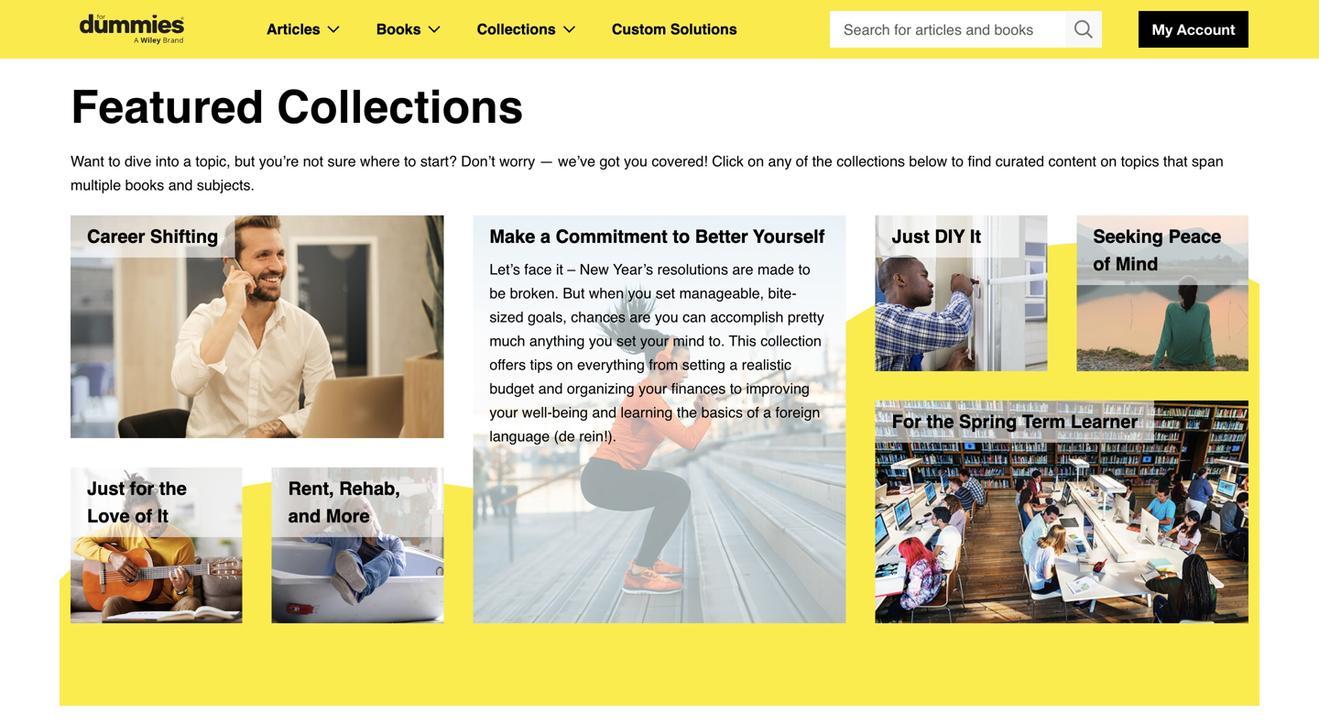 Task type: vqa. For each thing, say whether or not it's contained in the screenshot.
of in the Seeking Peace of Mind
yes



Task type: locate. For each thing, give the bounding box(es) containing it.
well-
[[522, 404, 552, 421]]

a down this
[[730, 356, 738, 373]]

solutions
[[671, 21, 738, 38]]

term
[[1023, 411, 1066, 432]]

everything
[[578, 356, 645, 373]]

1 horizontal spatial on
[[748, 153, 765, 170]]

and
[[168, 176, 193, 193], [539, 380, 563, 397], [592, 404, 617, 421], [288, 505, 321, 527]]

books
[[376, 21, 421, 38]]

for the spring term learner link
[[876, 401, 1249, 623]]

any
[[769, 153, 792, 170]]

0 vertical spatial set
[[656, 285, 676, 302]]

the inside 'link'
[[927, 411, 955, 432]]

dive
[[125, 153, 152, 170]]

a
[[183, 153, 191, 170], [541, 226, 551, 247], [730, 356, 738, 373], [764, 404, 772, 421]]

to left dive
[[108, 153, 121, 170]]

and down the rent,
[[288, 505, 321, 527]]

to left find
[[952, 153, 964, 170]]

goals,
[[528, 308, 567, 325]]

custom solutions
[[612, 21, 738, 38]]

made
[[758, 261, 795, 278]]

face
[[525, 261, 552, 278]]

on left the topics
[[1101, 153, 1118, 170]]

your
[[641, 332, 669, 349], [639, 380, 667, 397], [490, 404, 518, 421]]

foreign
[[776, 404, 821, 421]]

tips
[[530, 356, 553, 373]]

on
[[748, 153, 765, 170], [1101, 153, 1118, 170], [557, 356, 573, 373]]

the inside just for the love of it
[[159, 478, 187, 499]]

0 vertical spatial just
[[892, 226, 930, 247]]

cookie consent banner dialog
[[0, 630, 1320, 714]]

it
[[556, 261, 564, 278]]

books
[[125, 176, 164, 193]]

shifting
[[150, 226, 218, 247]]

realistic
[[742, 356, 792, 373]]

0 vertical spatial it
[[971, 226, 982, 247]]

of inside let's face it – new year's resolutions are made to be broken. but when you set manageable, bite- sized goals, chances are you can accomplish pretty much anything you set your mind to. this collection offers tips on everything from setting a realistic budget and organizing your finances to improving your well-being and learning the basics of a foreign language (de rein!).
[[747, 404, 760, 421]]

just diy it link
[[876, 215, 1048, 371]]

are up manageable,
[[733, 261, 754, 278]]

learner
[[1071, 411, 1139, 432]]

collections
[[837, 153, 906, 170]]

click
[[712, 153, 744, 170]]

you
[[624, 153, 648, 170], [628, 285, 652, 302], [655, 308, 679, 325], [589, 332, 613, 349]]

logo image
[[71, 14, 193, 44]]

it inside just for the love of it
[[157, 505, 169, 527]]

pretty
[[788, 308, 825, 325]]

my account
[[1153, 21, 1236, 38]]

of left mind
[[1094, 253, 1111, 275]]

1 horizontal spatial just
[[892, 226, 930, 247]]

peace
[[1169, 226, 1222, 247]]

the down finances
[[677, 404, 698, 421]]

where
[[360, 153, 400, 170]]

the right for
[[927, 411, 955, 432]]

0 horizontal spatial on
[[557, 356, 573, 373]]

open book categories image
[[429, 26, 440, 33]]

topic,
[[196, 153, 231, 170]]

but
[[235, 153, 255, 170]]

of right any
[[796, 153, 809, 170]]

below
[[910, 153, 948, 170]]

of inside seeking peace of mind
[[1094, 253, 1111, 275]]

you down 'chances'
[[589, 332, 613, 349]]

setting
[[683, 356, 726, 373]]

the right "for"
[[159, 478, 187, 499]]

it right diy
[[971, 226, 982, 247]]

just inside just for the love of it
[[87, 478, 125, 499]]

collections up where
[[277, 81, 524, 133]]

1 vertical spatial just
[[87, 478, 125, 499]]

language
[[490, 428, 550, 445]]

0 horizontal spatial it
[[157, 505, 169, 527]]

a down improving
[[764, 404, 772, 421]]

set down resolutions
[[656, 285, 676, 302]]

on right tips
[[557, 356, 573, 373]]

featured
[[71, 81, 264, 133]]

to left the start?
[[404, 153, 416, 170]]

a right into
[[183, 153, 191, 170]]

the right any
[[813, 153, 833, 170]]

0 horizontal spatial are
[[630, 308, 651, 325]]

and down into
[[168, 176, 193, 193]]

1 vertical spatial it
[[157, 505, 169, 527]]

open article categories image
[[328, 26, 340, 33]]

it inside just diy it link
[[971, 226, 982, 247]]

your up learning
[[639, 380, 667, 397]]

just left diy
[[892, 226, 930, 247]]

this
[[729, 332, 757, 349]]

you right got
[[624, 153, 648, 170]]

featured collections
[[71, 81, 524, 133]]

chances
[[571, 308, 626, 325]]

accomplish
[[711, 308, 784, 325]]

custom solutions link
[[612, 17, 738, 41]]

you left can
[[655, 308, 679, 325]]

we've
[[558, 153, 596, 170]]

set up everything
[[617, 332, 636, 349]]

let's face it – new year's resolutions are made to be broken. but when you set manageable, bite- sized goals, chances are you can accomplish pretty much anything you set your mind to. this collection offers tips on everything from setting a realistic budget and organizing your finances to improving your well-being and learning the basics of a foreign language (de rein!).
[[490, 261, 825, 445]]

your down budget
[[490, 404, 518, 421]]

collections
[[477, 21, 556, 38], [277, 81, 524, 133]]

–
[[568, 261, 576, 278]]

your up from
[[641, 332, 669, 349]]

rein!).
[[579, 428, 617, 445]]

are right 'chances'
[[630, 308, 651, 325]]

into
[[156, 153, 179, 170]]

0 horizontal spatial just
[[87, 478, 125, 499]]

commitment
[[556, 226, 668, 247]]

0 horizontal spatial set
[[617, 332, 636, 349]]

spring
[[960, 411, 1018, 432]]

of down "for"
[[135, 505, 152, 527]]

just for the love of it
[[87, 478, 187, 527]]

love
[[87, 505, 130, 527]]

1 horizontal spatial it
[[971, 226, 982, 247]]

it right the love
[[157, 505, 169, 527]]

just
[[892, 226, 930, 247], [87, 478, 125, 499]]

from
[[649, 356, 679, 373]]

on left any
[[748, 153, 765, 170]]

of right basics
[[747, 404, 760, 421]]

collections left open collections list image
[[477, 21, 556, 38]]

find
[[968, 153, 992, 170]]

group
[[830, 11, 1103, 48]]

want
[[71, 153, 104, 170]]

make
[[490, 226, 536, 247]]

sized
[[490, 308, 524, 325]]

offers
[[490, 356, 526, 373]]

articles
[[267, 21, 321, 38]]

0 vertical spatial are
[[733, 261, 754, 278]]

1 horizontal spatial are
[[733, 261, 754, 278]]

my
[[1153, 21, 1174, 38]]

0 vertical spatial your
[[641, 332, 669, 349]]

to up basics
[[730, 380, 742, 397]]

just up the love
[[87, 478, 125, 499]]

to
[[108, 153, 121, 170], [404, 153, 416, 170], [952, 153, 964, 170], [673, 226, 690, 247], [799, 261, 811, 278], [730, 380, 742, 397]]

better
[[695, 226, 748, 247]]

and inside rent, rehab, and more
[[288, 505, 321, 527]]

1 horizontal spatial set
[[656, 285, 676, 302]]



Task type: describe. For each thing, give the bounding box(es) containing it.
collection
[[761, 332, 822, 349]]

not
[[303, 153, 324, 170]]

budget
[[490, 380, 535, 397]]

of inside just for the love of it
[[135, 505, 152, 527]]

on inside let's face it – new year's resolutions are made to be broken. but when you set manageable, bite- sized goals, chances are you can accomplish pretty much anything you set your mind to. this collection offers tips on everything from setting a realistic budget and organizing your finances to improving your well-being and learning the basics of a foreign language (de rein!).
[[557, 356, 573, 373]]

but
[[563, 285, 585, 302]]

diy
[[935, 226, 966, 247]]

1 vertical spatial collections
[[277, 81, 524, 133]]

span
[[1193, 153, 1224, 170]]

worry
[[500, 153, 535, 170]]

to up resolutions
[[673, 226, 690, 247]]

content
[[1049, 153, 1097, 170]]

a inside 'want to dive into a topic, but you're not sure where to start? don't worry — we've got you covered! click on any of the collections below to find curated content on topics that span multiple books and subjects.'
[[183, 153, 191, 170]]

rent,
[[288, 478, 334, 499]]

learning
[[621, 404, 673, 421]]

for the spring term learner
[[892, 411, 1139, 432]]

just for just diy it
[[892, 226, 930, 247]]

can
[[683, 308, 707, 325]]

just for the love of it link
[[71, 467, 243, 623]]

got
[[600, 153, 620, 170]]

1 vertical spatial are
[[630, 308, 651, 325]]

seeking peace of mind link
[[1077, 215, 1249, 371]]

to.
[[709, 332, 725, 349]]

you inside 'want to dive into a topic, but you're not sure where to start? don't worry — we've got you covered! click on any of the collections below to find curated content on topics that span multiple books and subjects.'
[[624, 153, 648, 170]]

0 vertical spatial collections
[[477, 21, 556, 38]]

and down tips
[[539, 380, 563, 397]]

just for just for the love of it
[[87, 478, 125, 499]]

sure
[[328, 153, 356, 170]]

much
[[490, 332, 526, 349]]

rent, rehab, and more
[[288, 478, 400, 527]]

more
[[326, 505, 370, 527]]

yourself
[[753, 226, 825, 247]]

(de
[[554, 428, 575, 445]]

1 vertical spatial your
[[639, 380, 667, 397]]

for
[[130, 478, 154, 499]]

mind
[[673, 332, 705, 349]]

career shifting
[[87, 226, 218, 247]]

manageable,
[[680, 285, 764, 302]]

make a commitment to better yourself
[[490, 226, 825, 247]]

new
[[580, 261, 609, 278]]

and down organizing
[[592, 404, 617, 421]]

open collections list image
[[564, 26, 575, 33]]

curated
[[996, 153, 1045, 170]]

bite-
[[769, 285, 797, 302]]

want to dive into a topic, but you're not sure where to start? don't worry — we've got you covered! click on any of the collections below to find curated content on topics that span multiple books and subjects.
[[71, 153, 1224, 193]]

covered!
[[652, 153, 708, 170]]

2 horizontal spatial on
[[1101, 153, 1118, 170]]

career
[[87, 226, 145, 247]]

just diy it
[[892, 226, 982, 247]]

let's
[[490, 261, 520, 278]]

the inside let's face it – new year's resolutions are made to be broken. but when you set manageable, bite- sized goals, chances are you can accomplish pretty much anything you set your mind to. this collection offers tips on everything from setting a realistic budget and organizing your finances to improving your well-being and learning the basics of a foreign language (de rein!).
[[677, 404, 698, 421]]

anything
[[530, 332, 585, 349]]

year's
[[613, 261, 654, 278]]

for
[[892, 411, 922, 432]]

basics
[[702, 404, 743, 421]]

1 vertical spatial set
[[617, 332, 636, 349]]

2 vertical spatial your
[[490, 404, 518, 421]]

and inside 'want to dive into a topic, but you're not sure where to start? don't worry — we've got you covered! click on any of the collections below to find curated content on topics that span multiple books and subjects.'
[[168, 176, 193, 193]]

account
[[1178, 21, 1236, 38]]

a right 'make' at left top
[[541, 226, 551, 247]]

mind
[[1116, 253, 1159, 275]]

—
[[540, 153, 554, 170]]

when
[[589, 285, 624, 302]]

of inside 'want to dive into a topic, but you're not sure where to start? don't worry — we've got you covered! click on any of the collections below to find curated content on topics that span multiple books and subjects.'
[[796, 153, 809, 170]]

start?
[[421, 153, 457, 170]]

you're
[[259, 153, 299, 170]]

don't
[[461, 153, 496, 170]]

career shifting link
[[71, 215, 444, 438]]

improving
[[747, 380, 810, 397]]

the inside 'want to dive into a topic, but you're not sure where to start? don't worry — we've got you covered! click on any of the collections below to find curated content on topics that span multiple books and subjects.'
[[813, 153, 833, 170]]

topics
[[1122, 153, 1160, 170]]

resolutions
[[658, 261, 729, 278]]

seeking peace of mind
[[1094, 226, 1222, 275]]

seeking
[[1094, 226, 1164, 247]]

Search for articles and books text field
[[830, 11, 1068, 48]]

my account link
[[1139, 11, 1249, 48]]

be
[[490, 285, 506, 302]]

you down year's
[[628, 285, 652, 302]]

multiple
[[71, 176, 121, 193]]

custom
[[612, 21, 667, 38]]

broken.
[[510, 285, 559, 302]]

that
[[1164, 153, 1188, 170]]

to right 'made' on the right top of the page
[[799, 261, 811, 278]]

rent, rehab, and more link
[[272, 467, 444, 623]]

organizing
[[567, 380, 635, 397]]

rehab,
[[339, 478, 400, 499]]

being
[[552, 404, 588, 421]]



